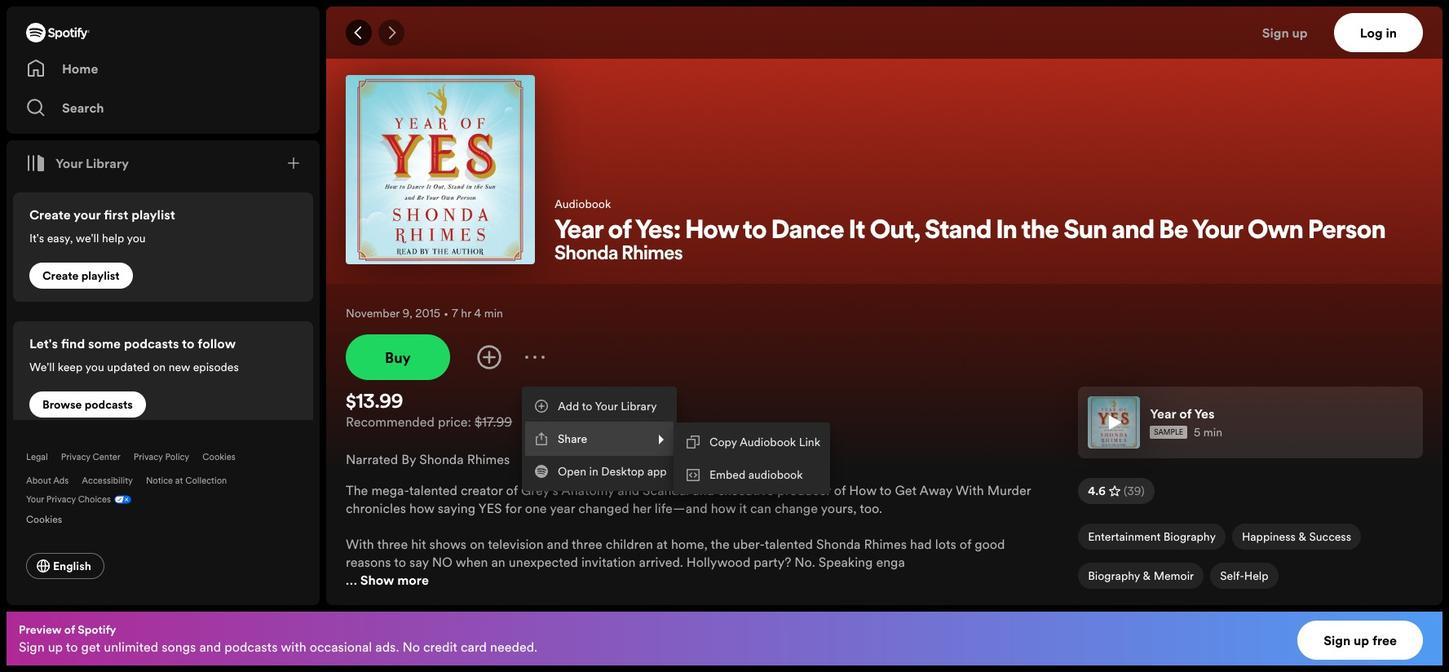 Task type: locate. For each thing, give the bounding box(es) containing it.
0 horizontal spatial talented
[[409, 481, 458, 499]]

up
[[1292, 24, 1308, 42], [1354, 631, 1369, 649], [48, 638, 63, 656]]

the inside the audiobook year of yes: how to dance it out, stand in the sun and be your own person shonda rhimes
[[1022, 219, 1059, 245]]

2 vertical spatial rhimes
[[864, 535, 907, 553]]

of right lots
[[960, 535, 972, 553]]

2 horizontal spatial shonda
[[816, 535, 861, 553]]

1 horizontal spatial up
[[1292, 24, 1308, 42]]

at inside with three hit shows on television and three children at home, the uber-talented shonda rhimes had lots of good reasons to say no when an unexpected invitation arrived. hollywood party? no. speaking enga
[[657, 535, 668, 553]]

1 horizontal spatial biography
[[1164, 529, 1216, 545]]

of
[[608, 219, 631, 245], [1180, 405, 1192, 422], [506, 481, 518, 499], [834, 481, 846, 499], [960, 535, 972, 553], [64, 621, 75, 638]]

year
[[550, 499, 575, 517]]

0 vertical spatial how
[[685, 219, 739, 245]]

biography
[[1164, 529, 1216, 545], [1088, 568, 1140, 584]]

0 horizontal spatial cookies
[[26, 512, 62, 526]]

your inside button
[[595, 398, 618, 414]]

playlist right first at the left of the page
[[131, 206, 175, 223]]

say
[[410, 553, 429, 571]]

1 horizontal spatial cookies
[[203, 451, 236, 463]]

1 vertical spatial playlist
[[81, 268, 120, 284]]

and right songs
[[199, 638, 221, 656]]

2 horizontal spatial sign
[[1324, 631, 1351, 649]]

min right 5
[[1204, 424, 1223, 440]]

1 vertical spatial at
[[657, 535, 668, 553]]

with inside the mega-talented creator of grey's anatomy and scandal and executive producer of how to get away with murder chronicles how saying yes for one year changed her life―and how it can change yours, too.
[[956, 481, 984, 499]]

0 horizontal spatial audiobook
[[555, 196, 611, 212]]

how inside the audiobook year of yes: how to dance it out, stand in the sun and be your own person shonda rhimes
[[685, 219, 739, 245]]

english
[[53, 558, 91, 574]]

card
[[461, 638, 487, 656]]

some
[[88, 334, 121, 352]]

on inside let's find some podcasts to follow we'll keep you updated on new episodes
[[153, 359, 166, 375]]

1 horizontal spatial on
[[470, 535, 485, 553]]

how inside the mega-talented creator of grey's anatomy and scandal and executive producer of how to get away with murder chronicles how saying yes for one year changed her life―and how it can change yours, too.
[[849, 481, 877, 499]]

1 vertical spatial how
[[849, 481, 877, 499]]

how left "saying"
[[409, 499, 435, 517]]

year inside the audiobook year of yes: how to dance it out, stand in the sun and be your own person shonda rhimes
[[555, 219, 604, 245]]

your down about
[[26, 493, 44, 506]]

1 horizontal spatial year
[[1150, 405, 1176, 422]]

notice at collection
[[146, 475, 227, 487]]

0 horizontal spatial the
[[711, 535, 730, 553]]

yes
[[1194, 405, 1215, 422]]

0 horizontal spatial in
[[589, 463, 598, 480]]

create inside create your first playlist it's easy, we'll help you
[[29, 206, 71, 223]]

browse podcasts
[[42, 396, 133, 413]]

create playlist
[[42, 268, 120, 284]]

your inside button
[[55, 154, 83, 172]]

you inside let's find some podcasts to follow we'll keep you updated on new episodes
[[85, 359, 104, 375]]

open
[[558, 463, 586, 480]]

1 horizontal spatial the
[[1022, 219, 1059, 245]]

0 horizontal spatial with
[[346, 535, 374, 553]]

1 horizontal spatial playlist
[[131, 206, 175, 223]]

1 vertical spatial in
[[589, 463, 598, 480]]

of left the get
[[64, 621, 75, 638]]

shonda right by
[[419, 450, 464, 468]]

talented down change
[[765, 535, 813, 553]]

at right notice
[[175, 475, 183, 487]]

5 min
[[1194, 424, 1223, 440]]

0 horizontal spatial up
[[48, 638, 63, 656]]

playlist down help
[[81, 268, 120, 284]]

playlist inside create your first playlist it's easy, we'll help you
[[131, 206, 175, 223]]

your privacy choices
[[26, 493, 111, 506]]

cookies up collection
[[203, 451, 236, 463]]

you for some
[[85, 359, 104, 375]]

up left log
[[1292, 24, 1308, 42]]

hit
[[411, 535, 426, 553]]

biography inside checkbox
[[1164, 529, 1216, 545]]

menu
[[522, 387, 830, 494], [674, 422, 830, 494]]

0 vertical spatial on
[[153, 359, 166, 375]]

top bar and user menu element
[[326, 7, 1443, 59]]

scandal
[[643, 481, 689, 499]]

biography down the entertainment
[[1088, 568, 1140, 584]]

library up first at the left of the page
[[86, 154, 129, 172]]

0 horizontal spatial min
[[484, 305, 503, 321]]

log in button
[[1334, 13, 1423, 52]]

1 horizontal spatial library
[[621, 398, 657, 414]]

away
[[920, 481, 953, 499]]

sign up free button
[[1298, 621, 1423, 660]]

4
[[474, 305, 481, 321]]

1 horizontal spatial sign
[[1262, 24, 1289, 42]]

and inside the audiobook year of yes: how to dance it out, stand in the sun and be your own person shonda rhimes
[[1112, 219, 1155, 245]]

0 horizontal spatial year
[[555, 219, 604, 245]]

on left an
[[470, 535, 485, 553]]

0 horizontal spatial library
[[86, 154, 129, 172]]

0 vertical spatial talented
[[409, 481, 458, 499]]

1 horizontal spatial min
[[1204, 424, 1223, 440]]

entertainment
[[1088, 529, 1161, 545]]

Self-Help checkbox
[[1211, 563, 1279, 589]]

on inside with three hit shows on television and three children at home, the uber-talented shonda rhimes had lots of good reasons to say no when an unexpected invitation arrived. hollywood party? no. speaking enga
[[470, 535, 485, 553]]

the left uber-
[[711, 535, 730, 553]]

1 horizontal spatial with
[[956, 481, 984, 499]]

$13.99
[[346, 393, 403, 413]]

up left the get
[[48, 638, 63, 656]]

accessibility link
[[82, 475, 133, 487]]

0 vertical spatial &
[[1299, 529, 1307, 545]]

cookies for the left cookies link
[[26, 512, 62, 526]]

1 horizontal spatial three
[[572, 535, 603, 553]]

0 horizontal spatial at
[[175, 475, 183, 487]]

privacy center
[[61, 451, 120, 463]]

with
[[956, 481, 984, 499], [346, 535, 374, 553]]

chronicles
[[346, 499, 406, 517]]

1 horizontal spatial how
[[849, 481, 877, 499]]

credit
[[423, 638, 457, 656]]

0 vertical spatial create
[[29, 206, 71, 223]]

podcasts left with
[[224, 638, 278, 656]]

the right in
[[1022, 219, 1059, 245]]

library up share dropdown button
[[621, 398, 657, 414]]

0 vertical spatial library
[[86, 154, 129, 172]]

min
[[484, 305, 503, 321], [1204, 424, 1223, 440]]

help
[[102, 230, 124, 246]]

0 vertical spatial cookies
[[203, 451, 236, 463]]

0 horizontal spatial three
[[377, 535, 408, 553]]

the inside with three hit shows on television and three children at home, the uber-talented shonda rhimes had lots of good reasons to say no when an unexpected invitation arrived. hollywood party? no. speaking enga
[[711, 535, 730, 553]]

1 vertical spatial talented
[[765, 535, 813, 553]]

)
[[1141, 483, 1145, 499]]

1 vertical spatial cookies link
[[26, 509, 75, 527]]

with up …
[[346, 535, 374, 553]]

1 horizontal spatial shonda
[[555, 245, 618, 264]]

in inside the open in desktop app button
[[589, 463, 598, 480]]

1 vertical spatial on
[[470, 535, 485, 553]]

with
[[281, 638, 306, 656]]

narrated by shonda rhimes
[[346, 450, 510, 468]]

menu containing add to your library
[[522, 387, 830, 494]]

1 vertical spatial with
[[346, 535, 374, 553]]

get
[[81, 638, 100, 656]]

of left "yes:"
[[608, 219, 631, 245]]

0 vertical spatial playlist
[[131, 206, 175, 223]]

0 horizontal spatial biography
[[1088, 568, 1140, 584]]

0 vertical spatial audiobook
[[555, 196, 611, 212]]

keep
[[58, 359, 83, 375]]

with right the away
[[956, 481, 984, 499]]

2 horizontal spatial rhimes
[[864, 535, 907, 553]]

1 horizontal spatial &
[[1299, 529, 1307, 545]]

create
[[29, 206, 71, 223], [42, 268, 79, 284]]

audiobook
[[555, 196, 611, 212], [740, 434, 796, 450]]

how
[[409, 499, 435, 517], [711, 499, 736, 517]]

how left it
[[711, 499, 736, 517]]

0 horizontal spatial how
[[685, 219, 739, 245]]

0 vertical spatial rhimes
[[622, 245, 683, 264]]

0 horizontal spatial playlist
[[81, 268, 120, 284]]

copy audiobook link button
[[677, 426, 827, 458]]

1 horizontal spatial you
[[127, 230, 146, 246]]

0 vertical spatial min
[[484, 305, 503, 321]]

privacy up ads
[[61, 451, 90, 463]]

to inside button
[[582, 398, 593, 414]]

Happiness & Success checkbox
[[1232, 524, 1361, 550]]

privacy down ads
[[46, 493, 76, 506]]

privacy for privacy center
[[61, 451, 90, 463]]

talented down narrated by shonda rhimes
[[409, 481, 458, 499]]

unexpected
[[509, 553, 578, 571]]

anatomy
[[561, 481, 614, 499]]

with inside with three hit shows on television and three children at home, the uber-talented shonda rhimes had lots of good reasons to say no when an unexpected invitation arrived. hollywood party? no. speaking enga
[[346, 535, 374, 553]]

with three hit shows on television and three children at home, the uber-talented shonda rhimes had lots of good reasons to say no when an unexpected invitation arrived. hollywood party? no. speaking enga
[[346, 535, 1005, 571]]

privacy up notice
[[134, 451, 163, 463]]

0 horizontal spatial you
[[85, 359, 104, 375]]

library inside add to your library button
[[621, 398, 657, 414]]

shonda inside with three hit shows on television and three children at home, the uber-talented shonda rhimes had lots of good reasons to say no when an unexpected invitation arrived. hollywood party? no. speaking enga
[[816, 535, 861, 553]]

biography up memoir
[[1164, 529, 1216, 545]]

the mega-talented creator of grey's anatomy and scandal and executive producer of how to get away with murder chronicles how saying yes for one year changed her life―and how it can change yours, too.
[[346, 481, 1031, 517]]

you inside create your first playlist it's easy, we'll help you
[[127, 230, 146, 246]]

happiness
[[1242, 529, 1296, 545]]

1 vertical spatial library
[[621, 398, 657, 414]]

more
[[397, 571, 429, 589]]

& left memoir
[[1143, 568, 1151, 584]]

1 horizontal spatial in
[[1386, 24, 1397, 42]]

podcasts inside the 'preview of spotify sign up to get unlimited songs and podcasts with occasional ads. no credit card needed.'
[[224, 638, 278, 656]]

entertainment biography
[[1088, 529, 1216, 545]]

her
[[633, 499, 652, 517]]

year left "yes:"
[[555, 219, 604, 245]]

and down "desktop"
[[618, 481, 640, 499]]

buy
[[385, 347, 411, 367]]

cookies
[[203, 451, 236, 463], [26, 512, 62, 526]]

1 vertical spatial the
[[711, 535, 730, 553]]

1 horizontal spatial how
[[711, 499, 736, 517]]

& inside option
[[1299, 529, 1307, 545]]

and down "year" on the left
[[547, 535, 569, 553]]

create up "easy,"
[[29, 206, 71, 223]]

0 vertical spatial at
[[175, 475, 183, 487]]

the for in
[[1022, 219, 1059, 245]]

can
[[750, 499, 771, 517]]

library inside your library button
[[86, 154, 129, 172]]

0 horizontal spatial on
[[153, 359, 166, 375]]

up inside top bar and user menu element
[[1292, 24, 1308, 42]]

1 three from the left
[[377, 535, 408, 553]]

of left the "grey's"
[[506, 481, 518, 499]]

self-help
[[1220, 568, 1269, 584]]

the
[[346, 481, 368, 499]]

0 vertical spatial podcasts
[[124, 334, 179, 352]]

you right help
[[127, 230, 146, 246]]

1 vertical spatial audiobook
[[740, 434, 796, 450]]

hr
[[461, 305, 471, 321]]

follow
[[198, 334, 236, 352]]

main element
[[7, 7, 320, 605]]

1 horizontal spatial cookies link
[[203, 451, 236, 463]]

& left the success
[[1299, 529, 1307, 545]]

1 horizontal spatial talented
[[765, 535, 813, 553]]

0 horizontal spatial how
[[409, 499, 435, 517]]

up for sign up
[[1292, 24, 1308, 42]]

sign inside top bar and user menu element
[[1262, 24, 1289, 42]]

podcasts up updated
[[124, 334, 179, 352]]

your privacy choices button
[[26, 493, 111, 506]]

up left free
[[1354, 631, 1369, 649]]

of inside with three hit shows on television and three children at home, the uber-talented shonda rhimes had lots of good reasons to say no when an unexpected invitation arrived. hollywood party? no. speaking enga
[[960, 535, 972, 553]]

& for happiness
[[1299, 529, 1307, 545]]

create down "easy,"
[[42, 268, 79, 284]]

three down changed in the left bottom of the page
[[572, 535, 603, 553]]

…
[[346, 571, 357, 589]]

the
[[1022, 219, 1059, 245], [711, 535, 730, 553]]

sample element
[[1150, 426, 1188, 439]]

how right "yes:"
[[685, 219, 739, 245]]

cookies down your privacy choices
[[26, 512, 62, 526]]

year of yes
[[1150, 405, 1215, 422]]

1 vertical spatial min
[[1204, 424, 1223, 440]]

podcasts down updated
[[85, 396, 133, 413]]

policy
[[165, 451, 189, 463]]

three left 'hit' on the left
[[377, 535, 408, 553]]

your up your
[[55, 154, 83, 172]]

privacy for privacy policy
[[134, 451, 163, 463]]

0 vertical spatial cookies link
[[203, 451, 236, 463]]

create inside button
[[42, 268, 79, 284]]

up for sign up free
[[1354, 631, 1369, 649]]

0 vertical spatial biography
[[1164, 529, 1216, 545]]

playlist inside button
[[81, 268, 120, 284]]

0 vertical spatial with
[[956, 481, 984, 499]]

in for open
[[589, 463, 598, 480]]

1 vertical spatial shonda
[[419, 450, 464, 468]]

1 horizontal spatial at
[[657, 535, 668, 553]]

sign for sign up
[[1262, 24, 1289, 42]]

year up sample element
[[1150, 405, 1176, 422]]

add
[[558, 398, 579, 414]]

let's find some podcasts to follow we'll keep you updated on new episodes
[[29, 334, 239, 375]]

min right 4
[[484, 305, 503, 321]]

you right keep
[[85, 359, 104, 375]]

producer
[[777, 481, 831, 499]]

in inside log in button
[[1386, 24, 1397, 42]]

1 vertical spatial cookies
[[26, 512, 62, 526]]

sign inside the 'preview of spotify sign up to get unlimited songs and podcasts with occasional ads. no credit card needed.'
[[19, 638, 45, 656]]

1 vertical spatial biography
[[1088, 568, 1140, 584]]

1 vertical spatial &
[[1143, 568, 1151, 584]]

occasional
[[310, 638, 372, 656]]

cookies link up collection
[[203, 451, 236, 463]]

0 horizontal spatial &
[[1143, 568, 1151, 584]]

narrated
[[346, 450, 398, 468]]

audiobook year of yes: how to dance it out, stand in the sun and be your own person shonda rhimes
[[555, 196, 1386, 264]]

create your first playlist it's easy, we'll help you
[[29, 206, 175, 246]]

Biography & Memoir checkbox
[[1078, 563, 1204, 589]]

one
[[525, 499, 547, 517]]

1 vertical spatial create
[[42, 268, 79, 284]]

39
[[1127, 483, 1141, 499]]

shonda down yours,
[[816, 535, 861, 553]]

at left home, on the bottom
[[657, 535, 668, 553]]

1 vertical spatial rhimes
[[467, 450, 510, 468]]

to inside the 'preview of spotify sign up to get unlimited songs and podcasts with occasional ads. no credit card needed.'
[[66, 638, 78, 656]]

0 vertical spatial the
[[1022, 219, 1059, 245]]

0 horizontal spatial sign
[[19, 638, 45, 656]]

0 vertical spatial in
[[1386, 24, 1397, 42]]

audiobook inside the audiobook year of yes: how to dance it out, stand in the sun and be your own person shonda rhimes
[[555, 196, 611, 212]]

and left be
[[1112, 219, 1155, 245]]

cookies for rightmost cookies link
[[203, 451, 236, 463]]

0 vertical spatial you
[[127, 230, 146, 246]]

how left the get
[[849, 481, 877, 499]]

go back image
[[352, 26, 365, 39]]

murder
[[987, 481, 1031, 499]]

cookies link down your privacy choices
[[26, 509, 75, 527]]

and inside with three hit shows on television and three children at home, the uber-talented shonda rhimes had lots of good reasons to say no when an unexpected invitation arrived. hollywood party? no. speaking enga
[[547, 535, 569, 553]]

create for your
[[29, 206, 71, 223]]

0 vertical spatial shonda
[[555, 245, 618, 264]]

2 vertical spatial shonda
[[816, 535, 861, 553]]

on left new
[[153, 359, 166, 375]]

1 vertical spatial you
[[85, 359, 104, 375]]

2 how from the left
[[711, 499, 736, 517]]

buy button
[[346, 334, 450, 380]]

2 horizontal spatial up
[[1354, 631, 1369, 649]]

0 vertical spatial year
[[555, 219, 604, 245]]

in up "anatomy"
[[589, 463, 598, 480]]

in right log
[[1386, 24, 1397, 42]]

1 horizontal spatial audiobook
[[740, 434, 796, 450]]

your up share dropdown button
[[595, 398, 618, 414]]

2 vertical spatial podcasts
[[224, 638, 278, 656]]

& inside checkbox
[[1143, 568, 1151, 584]]

add to your library
[[558, 398, 657, 414]]

accessibility
[[82, 475, 133, 487]]

life―and
[[655, 499, 708, 517]]

sign for sign up free
[[1324, 631, 1351, 649]]

your right be
[[1192, 219, 1243, 245]]

change
[[775, 499, 818, 517]]

good
[[975, 535, 1005, 553]]

1 horizontal spatial rhimes
[[622, 245, 683, 264]]

talented inside the mega-talented creator of grey's anatomy and scandal and executive producer of how to get away with murder chronicles how saying yes for one year changed her life―and how it can change yours, too.
[[409, 481, 458, 499]]

shonda left "yes:"
[[555, 245, 618, 264]]



Task type: describe. For each thing, give the bounding box(es) containing it.
year of yes: how to dance it out, stand in the sun and be your own person image
[[346, 75, 535, 264]]

$17.99
[[475, 413, 512, 431]]

embed audiobook
[[710, 467, 803, 483]]

app
[[647, 463, 667, 480]]

first
[[104, 206, 128, 223]]

an
[[491, 553, 505, 571]]

create for playlist
[[42, 268, 79, 284]]

& for biography
[[1143, 568, 1151, 584]]

saying
[[438, 499, 476, 517]]

sun
[[1064, 219, 1107, 245]]

1 how from the left
[[409, 499, 435, 517]]

7 hr 4 min
[[452, 305, 503, 321]]

you for first
[[127, 230, 146, 246]]

unlimited
[[104, 638, 158, 656]]

desktop
[[601, 463, 644, 480]]

own
[[1248, 219, 1304, 245]]

uber-
[[733, 535, 765, 553]]

get
[[895, 481, 917, 499]]

0 horizontal spatial cookies link
[[26, 509, 75, 527]]

open in desktop app button
[[525, 455, 673, 488]]

share button
[[525, 422, 673, 455]]

help
[[1244, 568, 1269, 584]]

of left too.
[[834, 481, 846, 499]]

spotify image
[[26, 23, 90, 42]]

of left the yes
[[1180, 405, 1192, 422]]

yes:
[[635, 219, 681, 245]]

invitation
[[581, 553, 636, 571]]

home link
[[26, 52, 300, 85]]

privacy center link
[[61, 451, 120, 463]]

memoir
[[1154, 568, 1194, 584]]

talented inside with three hit shows on television and three children at home, the uber-talented shonda rhimes had lots of good reasons to say no when an unexpected invitation arrived. hollywood party? no. speaking enga
[[765, 535, 813, 553]]

executive
[[718, 481, 774, 499]]

arrived.
[[639, 553, 683, 571]]

biography inside checkbox
[[1088, 568, 1140, 584]]

we'll
[[76, 230, 99, 246]]

of inside the audiobook year of yes: how to dance it out, stand in the sun and be your own person shonda rhimes
[[608, 219, 631, 245]]

rhimes inside with three hit shows on television and three children at home, the uber-talented shonda rhimes had lots of good reasons to say no when an unexpected invitation arrived. hollywood party? no. speaking enga
[[864, 535, 907, 553]]

when
[[456, 553, 488, 571]]

your inside the audiobook year of yes: how to dance it out, stand in the sun and be your own person shonda rhimes
[[1192, 219, 1243, 245]]

episodes
[[193, 359, 239, 375]]

share
[[558, 431, 587, 447]]

the for home,
[[711, 535, 730, 553]]

spotify
[[78, 621, 116, 638]]

legal link
[[26, 451, 48, 463]]

to inside the audiobook year of yes: how to dance it out, stand in the sun and be your own person shonda rhimes
[[743, 219, 767, 245]]

your library
[[55, 154, 129, 172]]

privacy policy
[[134, 451, 189, 463]]

add to your library button
[[525, 390, 673, 422]]

year of yes image
[[1088, 396, 1140, 449]]

easy,
[[47, 230, 73, 246]]

of inside the 'preview of spotify sign up to get unlimited songs and podcasts with occasional ads. no credit card needed.'
[[64, 621, 75, 638]]

$13.99 recommended price: $17.99
[[346, 393, 512, 431]]

to inside let's find some podcasts to follow we'll keep you updated on new episodes
[[182, 334, 195, 352]]

privacy policy link
[[134, 451, 189, 463]]

1 vertical spatial podcasts
[[85, 396, 133, 413]]

in for log
[[1386, 24, 1397, 42]]

by
[[401, 450, 416, 468]]

let's
[[29, 334, 58, 352]]

menu containing copy audiobook link
[[674, 422, 830, 494]]

( 39 )
[[1124, 483, 1145, 499]]

too.
[[860, 499, 883, 517]]

to inside the mega-talented creator of grey's anatomy and scandal and executive producer of how to get away with murder chronicles how saying yes for one year changed her life―and how it can change yours, too.
[[880, 481, 892, 499]]

be
[[1159, 219, 1188, 245]]

0 horizontal spatial rhimes
[[467, 450, 510, 468]]

0 horizontal spatial shonda
[[419, 450, 464, 468]]

log
[[1360, 24, 1383, 42]]

it
[[739, 499, 747, 517]]

shonda inside the audiobook year of yes: how to dance it out, stand in the sun and be your own person shonda rhimes
[[555, 245, 618, 264]]

home
[[62, 60, 98, 77]]

grey's
[[521, 481, 558, 499]]

stand
[[925, 219, 992, 245]]

7
[[452, 305, 458, 321]]

for
[[505, 499, 522, 517]]

podcasts inside let's find some podcasts to follow we'll keep you updated on new episodes
[[124, 334, 179, 352]]

biography & memoir link
[[1078, 563, 1204, 595]]

preview
[[19, 621, 62, 638]]

sign up
[[1262, 24, 1308, 42]]

updated
[[107, 359, 150, 375]]

your
[[73, 206, 101, 223]]

biography & memoir
[[1088, 568, 1194, 584]]

(
[[1124, 483, 1127, 499]]

notice at collection link
[[146, 475, 227, 487]]

up inside the 'preview of spotify sign up to get unlimited songs and podcasts with occasional ads. no credit card needed.'
[[48, 638, 63, 656]]

embed
[[710, 467, 746, 483]]

show
[[360, 571, 394, 589]]

needed.
[[490, 638, 538, 656]]

california consumer privacy act (ccpa) opt-out icon image
[[111, 493, 131, 509]]

songs
[[162, 638, 196, 656]]

and inside the 'preview of spotify sign up to get unlimited songs and podcasts with occasional ads. no credit card needed.'
[[199, 638, 221, 656]]

choices
[[78, 493, 111, 506]]

search
[[62, 99, 104, 117]]

out,
[[870, 219, 920, 245]]

hollywood
[[687, 553, 751, 571]]

… show more
[[346, 571, 429, 589]]

yours,
[[821, 499, 857, 517]]

ads.
[[375, 638, 399, 656]]

happiness & success link
[[1232, 524, 1361, 556]]

sign up button
[[1256, 13, 1334, 52]]

2 three from the left
[[572, 535, 603, 553]]

home,
[[671, 535, 708, 553]]

go forward image
[[385, 26, 398, 39]]

link
[[799, 434, 821, 450]]

your library button
[[20, 147, 135, 179]]

Entertainment Biography checkbox
[[1078, 524, 1226, 550]]

to inside with three hit shows on television and three children at home, the uber-talented shonda rhimes had lots of good reasons to say no when an unexpected invitation arrived. hollywood party? no. speaking enga
[[394, 553, 406, 571]]

audiobook inside button
[[740, 434, 796, 450]]

happiness & success
[[1242, 529, 1352, 545]]

log in
[[1360, 24, 1397, 42]]

at inside main element
[[175, 475, 183, 487]]

audiobook
[[748, 467, 803, 483]]

english button
[[26, 553, 104, 579]]

copy
[[710, 434, 737, 450]]

and right scandal
[[693, 481, 715, 499]]

children
[[606, 535, 653, 553]]

rhimes inside the audiobook year of yes: how to dance it out, stand in the sun and be your own person shonda rhimes
[[622, 245, 683, 264]]

1 vertical spatial year
[[1150, 405, 1176, 422]]

notice
[[146, 475, 173, 487]]

preview of spotify sign up to get unlimited songs and podcasts with occasional ads. no credit card needed.
[[19, 621, 538, 656]]



Task type: vqa. For each thing, say whether or not it's contained in the screenshot.
podcasts inside PREVIEW OF SPOTIFY SIGN UP TO GET UNLIMITED SONGS AND PODCASTS WITH OCCASIONAL ADS. NO CREDIT CARD NEEDED.
yes



